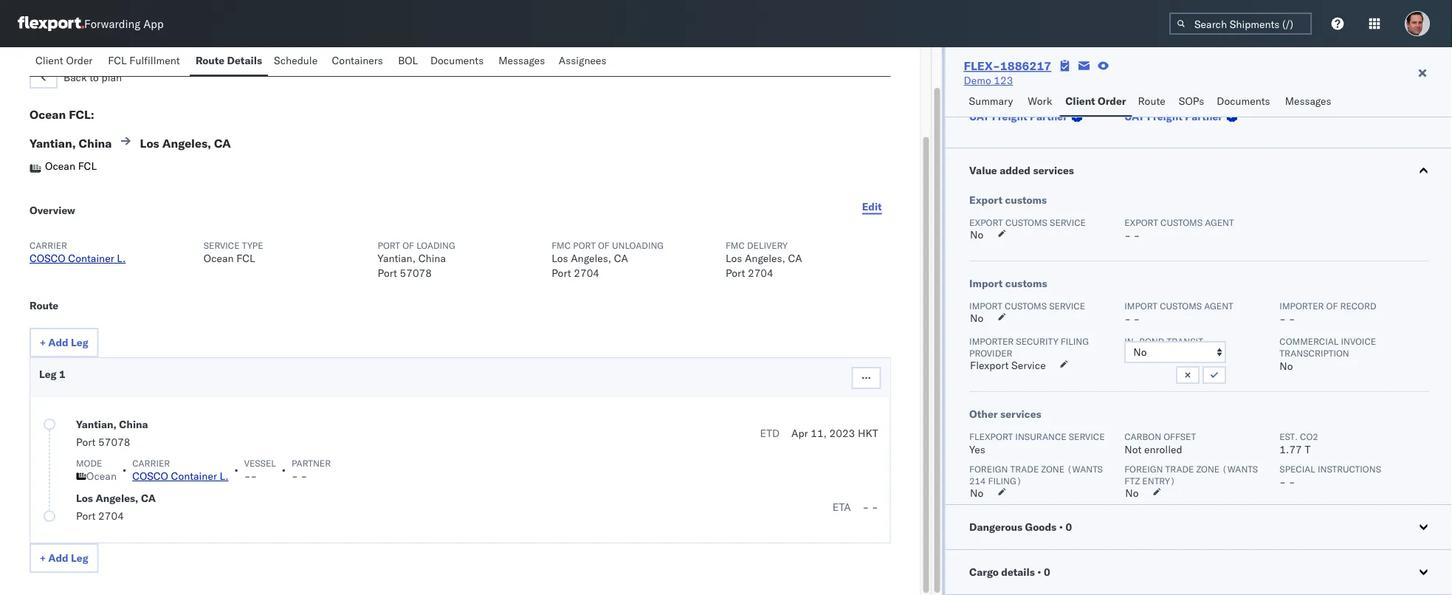 Task type: locate. For each thing, give the bounding box(es) containing it.
agent inside 'export customs agent - -'
[[1205, 217, 1234, 228]]

carbon
[[1124, 431, 1161, 442]]

flexport. image
[[18, 16, 84, 31]]

route left details at the top of page
[[196, 54, 225, 67]]

partner down work
[[1030, 110, 1067, 123]]

0 horizontal spatial order
[[66, 54, 93, 67]]

eta
[[833, 501, 851, 513]]

order left route button
[[1098, 95, 1126, 107]]

flex-1886217
[[964, 58, 1052, 73]]

2 freight from the left
[[1147, 110, 1182, 123]]

customs down export customs
[[1005, 217, 1047, 228]]

yantian, inside the port of loading yantian, china port 57078
[[378, 252, 416, 265]]

angeles,
[[162, 136, 211, 151], [571, 252, 611, 265], [745, 252, 785, 265], [96, 492, 138, 505]]

1 horizontal spatial of
[[598, 240, 610, 251]]

2 vertical spatial china
[[119, 418, 148, 431]]

port inside los angeles, ca port 2704
[[76, 509, 96, 522]]

57078 inside the port of loading yantian, china port 57078
[[400, 267, 432, 279]]

cosco container l. link down overview
[[30, 252, 126, 265]]

• inside the • partner - -
[[282, 464, 286, 477]]

no for import customs service
[[970, 312, 983, 324]]

2 fmc from the left
[[726, 240, 745, 251]]

of left unloading
[[598, 240, 610, 251]]

1 vertical spatial container
[[171, 470, 217, 482]]

container
[[68, 252, 114, 265], [171, 470, 217, 482]]

(wants inside foreign trade zone (wants 214 filing)
[[1067, 463, 1103, 474]]

no inside commercial invoice transcription no
[[1279, 360, 1293, 372]]

trade inside foreign trade zone (wants 214 filing)
[[1010, 463, 1039, 474]]

zone inside foreign trade zone (wants ftz entry)
[[1196, 463, 1219, 474]]

angeles, inside los angeles, ca port 2704
[[96, 492, 138, 505]]

service right insurance on the bottom right of page
[[1068, 431, 1105, 442]]

1 horizontal spatial documents button
[[1211, 88, 1279, 117]]

0 right "details"
[[1044, 566, 1050, 578]]

+ add leg up 1
[[40, 336, 88, 349]]

flexport for flexport service
[[970, 359, 1008, 372]]

customs for export customs service
[[1005, 217, 1047, 228]]

1 foreign from the left
[[969, 463, 1008, 474]]

-
[[1124, 229, 1131, 242], [1133, 229, 1140, 242], [1124, 312, 1131, 325], [1133, 312, 1140, 325], [1279, 312, 1286, 325], [1288, 312, 1295, 325], [244, 470, 251, 482], [251, 470, 257, 482], [292, 470, 298, 482], [301, 470, 307, 482], [1279, 475, 1286, 488], [1288, 475, 1295, 488], [863, 501, 869, 513], [872, 501, 878, 513]]

flexport
[[970, 359, 1008, 372], [969, 431, 1013, 442]]

• right vessel
[[282, 464, 286, 477]]

1 vertical spatial importer
[[969, 336, 1013, 347]]

uat down summary
[[969, 110, 989, 123]]

import for import customs service
[[969, 300, 1002, 311]]

china
[[79, 136, 112, 151], [418, 252, 446, 265], [119, 418, 148, 431]]

freight down summary
[[992, 110, 1027, 123]]

of inside fmc port of unloading los angeles, ca port 2704
[[598, 240, 610, 251]]

1 trade from the left
[[1010, 463, 1039, 474]]

export inside 'export customs agent - -'
[[1124, 217, 1158, 228]]

documents
[[430, 54, 484, 67], [1217, 95, 1270, 107]]

0 vertical spatial fcl
[[108, 54, 127, 67]]

fcl down type
[[237, 252, 255, 265]]

import for import customs
[[969, 277, 1003, 290]]

yantian, for yantian, china port 57078
[[76, 418, 116, 431]]

documents for documents button to the left
[[430, 54, 484, 67]]

invoice
[[1341, 336, 1376, 347]]

trade up "filing)"
[[1010, 463, 1039, 474]]

1 vertical spatial client order button
[[1060, 88, 1132, 117]]

0 for dangerous goods • 0
[[1065, 520, 1072, 533]]

1886217
[[1000, 58, 1052, 73]]

0 vertical spatial cosco
[[30, 252, 65, 265]]

+ add leg button up 1
[[30, 328, 99, 357]]

china for yantian, china port 57078
[[119, 418, 148, 431]]

uat left sops button
[[1124, 110, 1144, 123]]

service down value added services
[[1049, 217, 1086, 228]]

1 vertical spatial documents button
[[1211, 88, 1279, 117]]

0 horizontal spatial cosco
[[30, 252, 65, 265]]

special
[[1279, 463, 1315, 474]]

0 vertical spatial services
[[1033, 164, 1074, 177]]

0 vertical spatial leg
[[71, 336, 88, 349]]

1 freight from the left
[[992, 110, 1027, 123]]

client order button
[[30, 47, 102, 76], [1060, 88, 1132, 117]]

value
[[969, 164, 997, 177]]

0 horizontal spatial messages button
[[493, 47, 553, 76]]

0
[[1065, 520, 1072, 533], [1044, 566, 1050, 578]]

1 vertical spatial service
[[1049, 300, 1085, 311]]

customs for import customs service
[[1004, 300, 1047, 311]]

service
[[204, 240, 240, 251], [1011, 359, 1046, 372], [1068, 431, 1105, 442]]

0 horizontal spatial foreign
[[969, 463, 1008, 474]]

service for import customs agent - -
[[1049, 300, 1085, 311]]

containers button
[[326, 47, 392, 76]]

of inside the importer of record - -
[[1326, 300, 1338, 311]]

filing
[[1060, 336, 1089, 347]]

1 uat freight partner link from the left
[[969, 109, 1086, 124]]

customs for export customs
[[1005, 193, 1047, 206]]

details
[[227, 54, 262, 67]]

1 horizontal spatial 0
[[1065, 520, 1072, 533]]

work button
[[1022, 88, 1060, 117]]

schedule
[[274, 54, 318, 67]]

0 horizontal spatial fmc
[[552, 240, 571, 251]]

uat
[[969, 110, 989, 123], [1124, 110, 1144, 123]]

import
[[969, 277, 1003, 290], [969, 300, 1002, 311], [1124, 300, 1157, 311]]

documents button right sops at right top
[[1211, 88, 1279, 117]]

no for foreign trade zone (wants ftz entry)
[[1125, 487, 1138, 499]]

2704 inside fmc delivery los angeles, ca port 2704
[[748, 267, 774, 279]]

1 horizontal spatial yantian,
[[76, 418, 116, 431]]

+ add leg button
[[30, 328, 99, 357], [30, 543, 99, 573]]

service down importer security filing provider
[[1011, 359, 1046, 372]]

documents for bottom documents button
[[1217, 95, 1270, 107]]

1 fmc from the left
[[552, 240, 571, 251]]

2 horizontal spatial partner
[[1185, 110, 1222, 123]]

1 horizontal spatial foreign
[[1124, 463, 1163, 474]]

0 horizontal spatial freight
[[992, 110, 1027, 123]]

los inside fmc port of unloading los angeles, ca port 2704
[[552, 252, 568, 265]]

+ add leg
[[40, 336, 88, 349], [40, 552, 88, 564]]

added
[[999, 164, 1030, 177]]

fcl fulfillment button
[[102, 47, 190, 76]]

trade for entry)
[[1165, 463, 1194, 474]]

trade inside foreign trade zone (wants ftz entry)
[[1165, 463, 1194, 474]]

1 horizontal spatial trade
[[1165, 463, 1194, 474]]

carrier inside the carrier cosco container l.
[[30, 240, 67, 251]]

1 vertical spatial add
[[48, 552, 68, 564]]

1 horizontal spatial 57078
[[400, 267, 432, 279]]

angeles, inside fmc delivery los angeles, ca port 2704
[[745, 252, 785, 265]]

1 add from the top
[[48, 336, 68, 349]]

• right 'mode'
[[123, 464, 126, 477]]

no down the transcription
[[1279, 360, 1293, 372]]

documents button
[[424, 47, 493, 76], [1211, 88, 1279, 117]]

importer for -
[[1279, 300, 1324, 311]]

carrier cosco container l.
[[30, 240, 126, 265]]

port of loading yantian, china port 57078
[[378, 240, 455, 279]]

0 vertical spatial + add leg button
[[30, 328, 99, 357]]

1 horizontal spatial uat freight partner link
[[1124, 109, 1241, 124]]

add for second + add leg button from the top
[[48, 552, 68, 564]]

leg for second + add leg button from the top
[[71, 552, 88, 564]]

1 horizontal spatial client order
[[1066, 95, 1126, 107]]

+ add leg button down los angeles, ca port 2704
[[30, 543, 99, 573]]

1 horizontal spatial carrier
[[132, 457, 170, 468]]

1 vertical spatial documents
[[1217, 95, 1270, 107]]

service for export customs agent - -
[[1049, 217, 1086, 228]]

containers
[[332, 54, 383, 67]]

2 horizontal spatial route
[[1138, 95, 1166, 107]]

service up filing
[[1049, 300, 1085, 311]]

import up in-
[[1124, 300, 1157, 311]]

commercial
[[1279, 336, 1338, 347]]

0 horizontal spatial trade
[[1010, 463, 1039, 474]]

fmc for port
[[726, 240, 745, 251]]

0 vertical spatial l.
[[117, 252, 126, 265]]

1 vertical spatial 57078
[[98, 436, 130, 449]]

foreign
[[969, 463, 1008, 474], [1124, 463, 1163, 474]]

agent inside "import customs agent - -"
[[1204, 300, 1233, 311]]

1 vertical spatial yantian,
[[378, 252, 416, 265]]

0 horizontal spatial container
[[68, 252, 114, 265]]

of left loading
[[403, 240, 414, 251]]

0 horizontal spatial 57078
[[98, 436, 130, 449]]

0 horizontal spatial documents
[[430, 54, 484, 67]]

2 horizontal spatial yantian,
[[378, 252, 416, 265]]

no down export customs
[[970, 228, 983, 241]]

angeles, inside fmc port of unloading los angeles, ca port 2704
[[571, 252, 611, 265]]

uat freight partner down work
[[969, 110, 1067, 123]]

0 right goods
[[1065, 520, 1072, 533]]

0 horizontal spatial service
[[204, 240, 240, 251]]

carrier down overview
[[30, 240, 67, 251]]

route inside route button
[[1138, 95, 1166, 107]]

add
[[48, 336, 68, 349], [48, 552, 68, 564]]

fcl:
[[69, 107, 94, 122]]

customs up import customs service
[[1005, 277, 1047, 290]]

port inside fmc delivery los angeles, ca port 2704
[[726, 267, 745, 279]]

import up import customs service
[[969, 277, 1003, 290]]

of
[[403, 240, 414, 251], [598, 240, 610, 251], [1326, 300, 1338, 311]]

importer inside the importer of record - -
[[1279, 300, 1324, 311]]

1 horizontal spatial china
[[119, 418, 148, 431]]

los inside fmc delivery los angeles, ca port 2704
[[726, 252, 742, 265]]

dangerous
[[969, 520, 1022, 533]]

1 horizontal spatial route
[[196, 54, 225, 67]]

of left record
[[1326, 300, 1338, 311]]

insurance
[[1015, 431, 1066, 442]]

0 horizontal spatial (wants
[[1067, 463, 1103, 474]]

to
[[89, 71, 99, 84]]

foreign up ftz
[[1124, 463, 1163, 474]]

1 vertical spatial service
[[1011, 359, 1046, 372]]

0 vertical spatial yantian,
[[30, 136, 76, 151]]

0 horizontal spatial zone
[[1041, 463, 1064, 474]]

1 horizontal spatial importer
[[1279, 300, 1324, 311]]

l.
[[117, 252, 126, 265], [220, 470, 229, 482]]

fmc
[[552, 240, 571, 251], [726, 240, 745, 251]]

0 vertical spatial messages
[[499, 54, 545, 67]]

0 vertical spatial route
[[196, 54, 225, 67]]

1 horizontal spatial order
[[1098, 95, 1126, 107]]

0 horizontal spatial 0
[[1044, 566, 1050, 578]]

documents right bol button
[[430, 54, 484, 67]]

foreign inside foreign trade zone (wants ftz entry)
[[1124, 463, 1163, 474]]

messages button
[[493, 47, 553, 76], [1279, 88, 1339, 117]]

cosco container l. link up los angeles, ca port 2704
[[132, 470, 229, 482]]

flexport down provider
[[970, 359, 1008, 372]]

0 horizontal spatial uat
[[969, 110, 989, 123]]

client right work button
[[1066, 95, 1095, 107]]

of inside the port of loading yantian, china port 57078
[[403, 240, 414, 251]]

(wants down flexport insurance service yes
[[1067, 463, 1103, 474]]

importer up provider
[[969, 336, 1013, 347]]

yantian, inside the yantian, china port 57078
[[76, 418, 116, 431]]

services inside button
[[1033, 164, 1074, 177]]

no for foreign trade zone (wants 214 filing)
[[970, 487, 983, 499]]

0 horizontal spatial fcl
[[78, 159, 97, 172]]

fmc port of unloading los angeles, ca port 2704
[[552, 240, 664, 279]]

57078 inside the yantian, china port 57078
[[98, 436, 130, 449]]

importer for provider
[[969, 336, 1013, 347]]

customs inside 'export customs agent - -'
[[1160, 217, 1202, 228]]

order
[[66, 54, 93, 67], [1098, 95, 1126, 107]]

(wants for foreign trade zone (wants ftz entry)
[[1222, 463, 1258, 474]]

0 horizontal spatial of
[[403, 240, 414, 251]]

zone
[[1041, 463, 1064, 474], [1196, 463, 1219, 474]]

0 horizontal spatial 2704
[[98, 509, 124, 522]]

zone for filing)
[[1041, 463, 1064, 474]]

partner down sops at right top
[[1185, 110, 1222, 123]]

2 horizontal spatial china
[[418, 252, 446, 265]]

foreign inside foreign trade zone (wants 214 filing)
[[969, 463, 1008, 474]]

0 vertical spatial client order
[[35, 54, 93, 67]]

2704 inside los angeles, ca port 2704
[[98, 509, 124, 522]]

import down 'import customs'
[[969, 300, 1002, 311]]

cosco up los angeles, ca port 2704
[[132, 470, 168, 482]]

client order for bottom client order button
[[1066, 95, 1126, 107]]

1 vertical spatial flexport
[[969, 431, 1013, 442]]

fcl
[[108, 54, 127, 67], [78, 159, 97, 172], [237, 252, 255, 265]]

flex-1886217 link
[[964, 58, 1052, 73]]

2704
[[574, 267, 599, 279], [748, 267, 774, 279], [98, 509, 124, 522]]

special instructions - -
[[1279, 463, 1381, 488]]

0 horizontal spatial l.
[[117, 252, 126, 265]]

0 horizontal spatial messages
[[499, 54, 545, 67]]

2 + add leg from the top
[[40, 552, 88, 564]]

yantian, for yantian, china
[[30, 136, 76, 151]]

2 zone from the left
[[1196, 463, 1219, 474]]

service inside flexport insurance service yes
[[1068, 431, 1105, 442]]

agent for import customs agent - -
[[1204, 300, 1233, 311]]

instructions
[[1317, 463, 1381, 474]]

services
[[1033, 164, 1074, 177], [1000, 408, 1041, 420]]

2 (wants from the left
[[1222, 463, 1258, 474]]

1 horizontal spatial 2704
[[574, 267, 599, 279]]

0 horizontal spatial carrier
[[30, 240, 67, 251]]

edit button
[[853, 192, 891, 221]]

cosco
[[30, 252, 65, 265], [132, 470, 168, 482]]

route inside route details button
[[196, 54, 225, 67]]

1 vertical spatial client order
[[1066, 95, 1126, 107]]

fmc inside fmc port of unloading los angeles, ca port 2704
[[552, 240, 571, 251]]

(wants left special
[[1222, 463, 1258, 474]]

2 + add leg button from the top
[[30, 543, 99, 573]]

1 + add leg from the top
[[40, 336, 88, 349]]

0 horizontal spatial china
[[79, 136, 112, 151]]

2 horizontal spatial of
[[1326, 300, 1338, 311]]

flexport inside flexport insurance service yes
[[969, 431, 1013, 442]]

0 vertical spatial agent
[[1205, 217, 1234, 228]]

fmc for angeles,
[[552, 240, 571, 251]]

in-bond transit
[[1124, 336, 1203, 347]]

documents button right bol
[[424, 47, 493, 76]]

yantian, china
[[30, 136, 112, 151]]

1 horizontal spatial cosco container l. link
[[132, 470, 229, 482]]

partner right vessel
[[292, 457, 331, 468]]

1 horizontal spatial container
[[171, 470, 217, 482]]

forwarding app link
[[18, 16, 164, 31]]

client order right work button
[[1066, 95, 1126, 107]]

0 horizontal spatial client order
[[35, 54, 93, 67]]

order for bottom client order button
[[1098, 95, 1126, 107]]

client down flexport. image
[[35, 54, 63, 67]]

foreign up the 214
[[969, 463, 1008, 474]]

no up provider
[[970, 312, 983, 324]]

1 horizontal spatial cosco
[[132, 470, 168, 482]]

foreign trade zone (wants ftz entry)
[[1124, 463, 1258, 486]]

importer inside importer security filing provider
[[969, 336, 1013, 347]]

1 horizontal spatial documents
[[1217, 95, 1270, 107]]

ca inside fmc delivery los angeles, ca port 2704
[[788, 252, 802, 265]]

route left sops at right top
[[1138, 95, 1166, 107]]

0 horizontal spatial yantian,
[[30, 136, 76, 151]]

client order button right work
[[1060, 88, 1132, 117]]

ca
[[214, 136, 231, 151], [614, 252, 628, 265], [788, 252, 802, 265], [141, 492, 156, 505]]

summary
[[969, 95, 1013, 107]]

0 vertical spatial carrier
[[30, 240, 67, 251]]

customs down 'import customs'
[[1004, 300, 1047, 311]]

zone inside foreign trade zone (wants 214 filing)
[[1041, 463, 1064, 474]]

client order up 'back'
[[35, 54, 93, 67]]

importer up commercial
[[1279, 300, 1324, 311]]

container inside the carrier cosco container l.
[[68, 252, 114, 265]]

1 horizontal spatial freight
[[1147, 110, 1182, 123]]

customs inside "import customs agent - -"
[[1160, 300, 1202, 311]]

services up insurance on the bottom right of page
[[1000, 408, 1041, 420]]

fcl up plan
[[108, 54, 127, 67]]

client order button down flexport. image
[[30, 47, 102, 76]]

• right "details"
[[1037, 566, 1041, 578]]

2 vertical spatial fcl
[[237, 252, 255, 265]]

1 horizontal spatial fmc
[[726, 240, 745, 251]]

1 vertical spatial +
[[40, 552, 46, 564]]

ocean for ocean
[[86, 470, 117, 482]]

fmc delivery los angeles, ca port 2704
[[726, 240, 802, 279]]

1 (wants from the left
[[1067, 463, 1103, 474]]

0 vertical spatial 57078
[[400, 267, 432, 279]]

2 add from the top
[[48, 552, 68, 564]]

of for flexport service
[[1326, 300, 1338, 311]]

freight down sops at right top
[[1147, 110, 1182, 123]]

0 vertical spatial messages button
[[493, 47, 553, 76]]

2 trade from the left
[[1165, 463, 1194, 474]]

customs up the export customs service at top
[[1005, 193, 1047, 206]]

service left type
[[204, 240, 240, 251]]

fcl down yantian, china
[[78, 159, 97, 172]]

57078
[[400, 267, 432, 279], [98, 436, 130, 449]]

los angeles, ca
[[140, 136, 231, 151]]

1 vertical spatial 0
[[1044, 566, 1050, 578]]

1 vertical spatial route
[[1138, 95, 1166, 107]]

(wants inside foreign trade zone (wants ftz entry)
[[1222, 463, 1258, 474]]

services right added on the top
[[1033, 164, 1074, 177]]

0 vertical spatial importer
[[1279, 300, 1324, 311]]

uat freight partner link
[[969, 109, 1086, 124], [1124, 109, 1241, 124]]

route down the carrier cosco container l.
[[30, 299, 59, 312]]

57078 up 'mode'
[[98, 436, 130, 449]]

57078 down loading
[[400, 267, 432, 279]]

0 vertical spatial add
[[48, 336, 68, 349]]

0 vertical spatial service
[[1049, 217, 1086, 228]]

customs up transit
[[1160, 300, 1202, 311]]

fmc inside fmc delivery los angeles, ca port 2704
[[726, 240, 745, 251]]

2 uat from the left
[[1124, 110, 1144, 123]]

0 vertical spatial order
[[66, 54, 93, 67]]

0 vertical spatial container
[[68, 252, 114, 265]]

1 zone from the left
[[1041, 463, 1064, 474]]

1 horizontal spatial client order button
[[1060, 88, 1132, 117]]

uat freight partner down sops at right top
[[1124, 110, 1222, 123]]

customs down value added services button in the right top of the page
[[1160, 217, 1202, 228]]

1 horizontal spatial uat
[[1124, 110, 1144, 123]]

2 foreign from the left
[[1124, 463, 1163, 474]]

1 horizontal spatial uat freight partner
[[1124, 110, 1222, 123]]

no down ftz
[[1125, 487, 1138, 499]]

0 horizontal spatial importer
[[969, 336, 1013, 347]]

uat freight partner link down work
[[969, 109, 1086, 124]]

order up 'back'
[[66, 54, 93, 67]]

123
[[994, 74, 1013, 87]]

demo 123 link
[[964, 73, 1013, 88]]

1 vertical spatial carrier
[[132, 457, 170, 468]]

customs for import customs agent - -
[[1160, 300, 1202, 311]]

0 horizontal spatial partner
[[292, 457, 331, 468]]

no down the 214
[[970, 487, 983, 499]]

2 horizontal spatial 2704
[[748, 267, 774, 279]]

uat freight partner link down sops at right top
[[1124, 109, 1241, 124]]

cosco down overview
[[30, 252, 65, 265]]

ocean
[[30, 107, 66, 122], [45, 159, 75, 172], [204, 252, 234, 265], [86, 470, 117, 482]]

trade up entry)
[[1165, 463, 1194, 474]]

documents right sops button
[[1217, 95, 1270, 107]]

flexport up yes at right
[[969, 431, 1013, 442]]

+ add leg down los angeles, ca port 2704
[[40, 552, 88, 564]]

apr
[[791, 427, 808, 440]]

cosco inside the carrier cosco container l.
[[30, 252, 65, 265]]

carrier down the yantian, china port 57078
[[132, 457, 170, 468]]

china inside the yantian, china port 57078
[[119, 418, 148, 431]]



Task type: vqa. For each thing, say whether or not it's contained in the screenshot.
of
yes



Task type: describe. For each thing, give the bounding box(es) containing it.
1
[[59, 368, 66, 381]]

bol button
[[392, 47, 424, 76]]

offset
[[1163, 431, 1196, 442]]

demo 123
[[964, 74, 1013, 87]]

no for export customs service
[[970, 228, 983, 241]]

partner inside the • partner - -
[[292, 457, 331, 468]]

route button
[[1132, 88, 1173, 117]]

t
[[1304, 443, 1310, 456]]

1 vertical spatial messages button
[[1279, 88, 1339, 117]]

goods
[[1025, 520, 1056, 533]]

• partner - -
[[282, 457, 331, 482]]

ca inside fmc port of unloading los angeles, ca port 2704
[[614, 252, 628, 265]]

• left vessel
[[234, 464, 238, 477]]

1 vertical spatial fcl
[[78, 159, 97, 172]]

assignees
[[559, 54, 607, 67]]

1 horizontal spatial service
[[1011, 359, 1046, 372]]

importer security filing provider
[[969, 336, 1089, 358]]

1 + add leg button from the top
[[30, 328, 99, 357]]

214
[[969, 475, 986, 486]]

back to plan
[[63, 71, 122, 84]]

delivery
[[747, 240, 788, 251]]

l. inside • carrier cosco container l. • vessel --
[[220, 470, 229, 482]]

fulfillment
[[129, 54, 180, 67]]

record
[[1340, 300, 1376, 311]]

route details
[[196, 54, 262, 67]]

value added services
[[969, 164, 1074, 177]]

export customs agent - -
[[1124, 217, 1234, 242]]

details
[[1001, 566, 1035, 578]]

ocean for ocean fcl
[[45, 159, 75, 172]]

schedule button
[[268, 47, 326, 76]]

security
[[1016, 336, 1058, 347]]

customs for export customs agent - -
[[1160, 217, 1202, 228]]

0 vertical spatial cosco container l. link
[[30, 252, 126, 265]]

• carrier cosco container l. • vessel --
[[123, 457, 276, 482]]

export for export customs
[[969, 193, 1002, 206]]

cosco inside • carrier cosco container l. • vessel --
[[132, 470, 168, 482]]

sops button
[[1173, 88, 1211, 117]]

11,
[[811, 427, 827, 440]]

overview
[[30, 204, 75, 217]]

ocean fcl
[[45, 159, 97, 172]]

1 uat from the left
[[969, 110, 989, 123]]

los inside los angeles, ca port 2704
[[76, 492, 93, 505]]

import customs
[[969, 277, 1047, 290]]

est.
[[1279, 431, 1298, 442]]

leg for 1st + add leg button from the top
[[71, 336, 88, 349]]

service inside service type ocean fcl
[[204, 240, 240, 251]]

1 vertical spatial cosco container l. link
[[132, 470, 229, 482]]

0 for cargo details • 0
[[1044, 566, 1050, 578]]

summary button
[[963, 88, 1022, 117]]

hkt
[[858, 427, 878, 440]]

2704 inside fmc port of unloading los angeles, ca port 2704
[[574, 267, 599, 279]]

of for los angeles, ca
[[403, 240, 414, 251]]

2 + from the top
[[40, 552, 46, 564]]

bond
[[1139, 336, 1164, 347]]

import customs service
[[969, 300, 1085, 311]]

foreign for entry)
[[1124, 463, 1163, 474]]

flexport insurance service yes
[[969, 431, 1105, 456]]

import inside "import customs agent - -"
[[1124, 300, 1157, 311]]

1 vertical spatial messages
[[1285, 95, 1332, 107]]

fcl fulfillment
[[108, 54, 180, 67]]

1 + from the top
[[40, 336, 46, 349]]

agent for export customs agent - -
[[1205, 217, 1234, 228]]

forwarding app
[[84, 17, 164, 31]]

flexport for flexport insurance service yes
[[969, 431, 1013, 442]]

export customs service
[[969, 217, 1086, 228]]

1 vertical spatial leg
[[39, 368, 57, 381]]

2023
[[830, 427, 855, 440]]

2 uat freight partner link from the left
[[1124, 109, 1241, 124]]

other
[[969, 408, 997, 420]]

etd
[[760, 427, 780, 440]]

leg 1
[[39, 368, 66, 381]]

l. inside the carrier cosco container l.
[[117, 252, 126, 265]]

filing)
[[988, 475, 1022, 486]]

+ add leg for second + add leg button from the top
[[40, 552, 88, 564]]

china for yantian, china
[[79, 136, 112, 151]]

carbon offset not enrolled
[[1124, 431, 1196, 456]]

work
[[1028, 95, 1052, 107]]

0 horizontal spatial route
[[30, 299, 59, 312]]

• right goods
[[1059, 520, 1063, 533]]

- -
[[863, 501, 878, 513]]

importer of record - -
[[1279, 300, 1376, 325]]

apr 11, 2023 hkt
[[791, 427, 878, 440]]

ftz
[[1124, 475, 1140, 486]]

loading
[[416, 240, 455, 251]]

import customs agent - -
[[1124, 300, 1233, 325]]

plan
[[102, 71, 122, 84]]

flex-
[[964, 58, 1000, 73]]

commercial invoice transcription no
[[1279, 336, 1376, 372]]

entry)
[[1142, 475, 1175, 486]]

container inside • carrier cosco container l. • vessel --
[[171, 470, 217, 482]]

ocean for ocean fcl:
[[30, 107, 66, 122]]

vessel
[[244, 457, 276, 468]]

carrier inside • carrier cosco container l. • vessel --
[[132, 457, 170, 468]]

1 vertical spatial client
[[1066, 95, 1095, 107]]

provider
[[969, 347, 1012, 358]]

1.77
[[1279, 443, 1302, 456]]

china inside the port of loading yantian, china port 57078
[[418, 252, 446, 265]]

2 uat freight partner from the left
[[1124, 110, 1222, 123]]

order for client order button to the top
[[66, 54, 93, 67]]

bol
[[398, 54, 418, 67]]

client order for client order button to the top
[[35, 54, 93, 67]]

Search Shipments (/) text field
[[1169, 13, 1312, 35]]

app
[[143, 17, 164, 31]]

other services
[[969, 408, 1041, 420]]

1 horizontal spatial partner
[[1030, 110, 1067, 123]]

mode
[[76, 457, 102, 468]]

los angeles, ca port 2704
[[76, 492, 156, 522]]

forwarding
[[84, 17, 140, 31]]

cargo
[[969, 566, 998, 578]]

+ add leg for 1st + add leg button from the top
[[40, 336, 88, 349]]

export for export customs service
[[969, 217, 1003, 228]]

foreign for filing)
[[969, 463, 1008, 474]]

value added services button
[[945, 148, 1452, 193]]

not
[[1124, 443, 1141, 456]]

est. co2 1.77 t
[[1279, 431, 1318, 456]]

add for 1st + add leg button from the top
[[48, 336, 68, 349]]

1 uat freight partner from the left
[[969, 110, 1067, 123]]

trade for filing)
[[1010, 463, 1039, 474]]

ocean fcl:
[[30, 107, 94, 122]]

(wants for foreign trade zone (wants 214 filing)
[[1067, 463, 1103, 474]]

zone for entry)
[[1196, 463, 1219, 474]]

route for route button
[[1138, 95, 1166, 107]]

back
[[63, 71, 87, 84]]

route for route details
[[196, 54, 225, 67]]

0 horizontal spatial documents button
[[424, 47, 493, 76]]

ocean inside service type ocean fcl
[[204, 252, 234, 265]]

customs for import customs
[[1005, 277, 1047, 290]]

ca inside los angeles, ca port 2704
[[141, 492, 156, 505]]

fcl inside service type ocean fcl
[[237, 252, 255, 265]]

fcl inside 'fcl fulfillment' button
[[108, 54, 127, 67]]

dangerous goods • 0
[[969, 520, 1072, 533]]

foreign trade zone (wants 214 filing)
[[969, 463, 1103, 486]]

0 vertical spatial client order button
[[30, 47, 102, 76]]

0 vertical spatial client
[[35, 54, 63, 67]]

co2
[[1300, 431, 1318, 442]]

transit
[[1166, 336, 1203, 347]]

port inside the yantian, china port 57078
[[76, 436, 96, 449]]

1 vertical spatial services
[[1000, 408, 1041, 420]]



